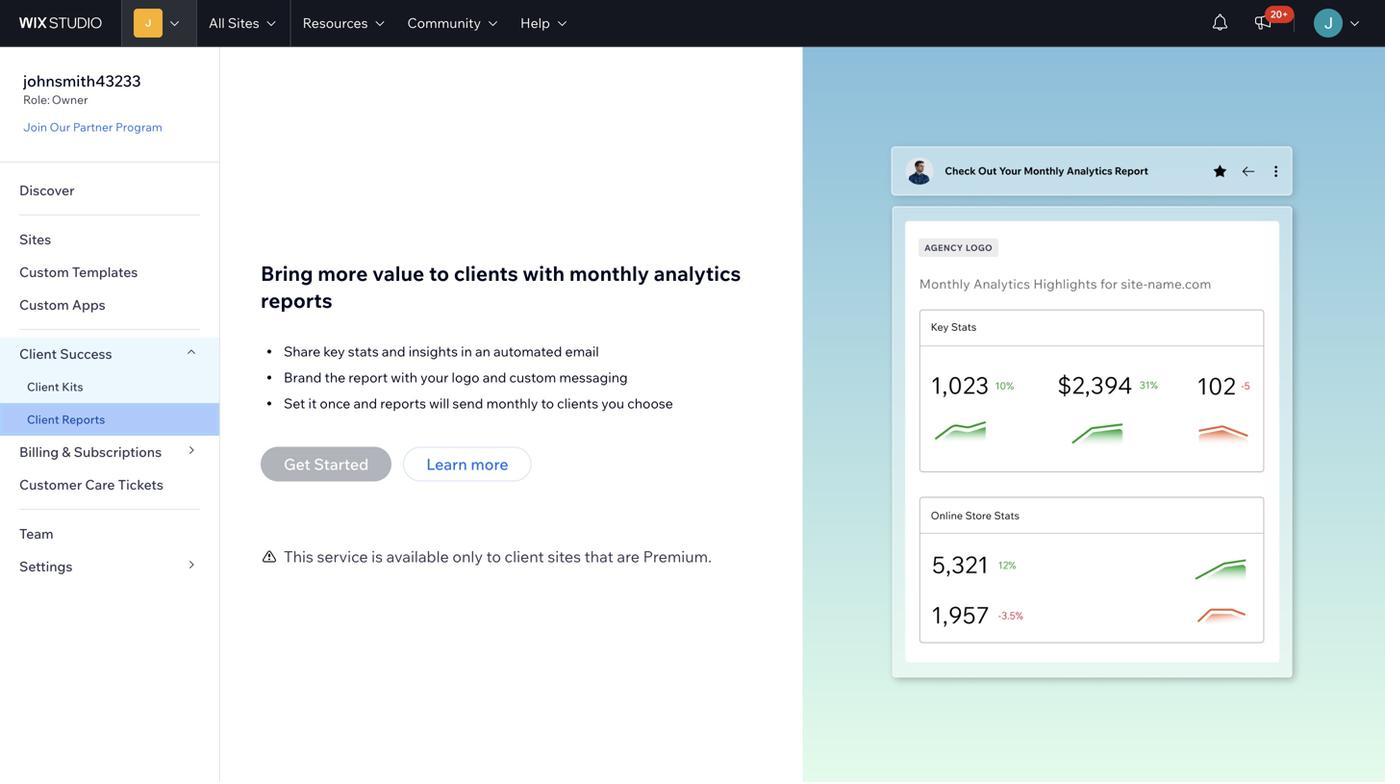 Task type: describe. For each thing, give the bounding box(es) containing it.
0 horizontal spatial monthly
[[486, 395, 538, 412]]

johnsmith43233 role: owner
[[23, 71, 141, 107]]

settings button
[[0, 550, 219, 583]]

reports inside the bring more value to clients with monthly analytics reports
[[261, 288, 333, 313]]

sites link
[[0, 223, 219, 256]]

monthly inside the bring more value to clients with monthly analytics reports
[[569, 261, 649, 286]]

once
[[320, 395, 351, 412]]

learn more
[[426, 455, 509, 474]]

sidebar element
[[0, 46, 220, 782]]

custom templates link
[[0, 256, 219, 289]]

client success button
[[0, 338, 219, 370]]

key
[[324, 343, 345, 360]]

tickets
[[118, 476, 163, 493]]

insights
[[409, 343, 458, 360]]

you
[[602, 395, 625, 412]]

premium.
[[643, 547, 712, 566]]

client for client kits
[[27, 380, 59, 394]]

brand
[[284, 369, 322, 386]]

discover
[[19, 182, 75, 199]]

client reports link
[[0, 403, 219, 436]]

billing & subscriptions
[[19, 444, 162, 460]]

more for bring
[[318, 261, 368, 286]]

learn more link
[[403, 447, 532, 482]]

1 horizontal spatial clients
[[557, 395, 599, 412]]

success
[[60, 345, 112, 362]]

report
[[349, 369, 388, 386]]

is
[[372, 547, 383, 566]]

help
[[521, 14, 550, 31]]

set
[[284, 395, 305, 412]]

to inside the bring more value to clients with monthly analytics reports
[[429, 261, 449, 286]]

and for reports
[[354, 395, 377, 412]]

bring
[[261, 261, 313, 286]]

clients inside the bring more value to clients with monthly analytics reports
[[454, 261, 518, 286]]

this
[[284, 547, 314, 566]]

are
[[617, 547, 640, 566]]

that
[[585, 547, 614, 566]]

with inside the bring more value to clients with monthly analytics reports
[[523, 261, 565, 286]]

only
[[453, 547, 483, 566]]

kits
[[62, 380, 83, 394]]

reports
[[62, 412, 105, 427]]

stats
[[348, 343, 379, 360]]

all
[[209, 14, 225, 31]]

client
[[505, 547, 544, 566]]

client kits
[[27, 380, 83, 394]]

custom
[[509, 369, 556, 386]]

our
[[50, 120, 70, 134]]

customer
[[19, 476, 82, 493]]

20+
[[1271, 8, 1289, 20]]

send
[[453, 395, 483, 412]]

team
[[19, 525, 54, 542]]

bring more value to clients with monthly analytics reports
[[261, 261, 741, 313]]

community
[[407, 14, 481, 31]]

share
[[284, 343, 321, 360]]

in
[[461, 343, 472, 360]]

sites
[[548, 547, 581, 566]]

resources
[[303, 14, 368, 31]]

set it once and reports will send monthly to clients you choose
[[284, 395, 673, 412]]

billing & subscriptions button
[[0, 436, 219, 469]]

templates
[[72, 264, 138, 280]]

learn
[[426, 455, 467, 474]]

available
[[386, 547, 449, 566]]

settings
[[19, 558, 73, 575]]

client kits link
[[0, 370, 219, 403]]

johnsmith43233
[[23, 71, 141, 90]]

and for insights
[[382, 343, 406, 360]]



Task type: vqa. For each thing, say whether or not it's contained in the screenshot.
the top Marketing
no



Task type: locate. For each thing, give the bounding box(es) containing it.
sites
[[228, 14, 259, 31], [19, 231, 51, 248]]

join
[[23, 120, 47, 134]]

billing
[[19, 444, 59, 460]]

1 vertical spatial clients
[[557, 395, 599, 412]]

with
[[523, 261, 565, 286], [391, 369, 418, 386]]

custom templates
[[19, 264, 138, 280]]

custom up custom apps
[[19, 264, 69, 280]]

0 horizontal spatial to
[[429, 261, 449, 286]]

custom for custom templates
[[19, 264, 69, 280]]

client left kits
[[27, 380, 59, 394]]

1 horizontal spatial monthly
[[569, 261, 649, 286]]

2 vertical spatial client
[[27, 412, 59, 427]]

0 horizontal spatial sites
[[19, 231, 51, 248]]

your
[[421, 369, 449, 386]]

monthly down custom
[[486, 395, 538, 412]]

it
[[308, 395, 317, 412]]

2 horizontal spatial and
[[483, 369, 506, 386]]

to
[[429, 261, 449, 286], [541, 395, 554, 412], [486, 547, 501, 566]]

to down custom
[[541, 395, 554, 412]]

subscriptions
[[74, 444, 162, 460]]

help button
[[509, 0, 578, 46]]

role:
[[23, 92, 50, 107]]

analytics
[[654, 261, 741, 286]]

0 vertical spatial reports
[[261, 288, 333, 313]]

partner
[[73, 120, 113, 134]]

choose
[[628, 395, 673, 412]]

will
[[429, 395, 450, 412]]

customer care tickets
[[19, 476, 163, 493]]

monthly
[[569, 261, 649, 286], [486, 395, 538, 412]]

1 custom from the top
[[19, 264, 69, 280]]

reports
[[261, 288, 333, 313], [380, 395, 426, 412]]

the
[[325, 369, 346, 386]]

2 horizontal spatial to
[[541, 395, 554, 412]]

join our partner program
[[23, 120, 162, 134]]

0 horizontal spatial with
[[391, 369, 418, 386]]

0 vertical spatial and
[[382, 343, 406, 360]]

0 vertical spatial monthly
[[569, 261, 649, 286]]

client success
[[19, 345, 112, 362]]

client
[[19, 345, 57, 362], [27, 380, 59, 394], [27, 412, 59, 427]]

value
[[373, 261, 425, 286]]

and down an
[[483, 369, 506, 386]]

1 vertical spatial sites
[[19, 231, 51, 248]]

1 horizontal spatial and
[[382, 343, 406, 360]]

0 vertical spatial clients
[[454, 261, 518, 286]]

messaging
[[559, 369, 628, 386]]

to right value
[[429, 261, 449, 286]]

custom apps
[[19, 296, 105, 313]]

client inside dropdown button
[[19, 345, 57, 362]]

1 vertical spatial client
[[27, 380, 59, 394]]

client up billing
[[27, 412, 59, 427]]

discover link
[[0, 174, 219, 207]]

with left your
[[391, 369, 418, 386]]

join our partner program button
[[23, 118, 162, 136]]

1 vertical spatial monthly
[[486, 395, 538, 412]]

0 vertical spatial to
[[429, 261, 449, 286]]

service
[[317, 547, 368, 566]]

clients down messaging
[[557, 395, 599, 412]]

custom
[[19, 264, 69, 280], [19, 296, 69, 313]]

1 horizontal spatial to
[[486, 547, 501, 566]]

more
[[318, 261, 368, 286], [471, 455, 509, 474]]

reports left will
[[380, 395, 426, 412]]

brand the report with your logo and custom messaging
[[284, 369, 628, 386]]

reports down bring
[[261, 288, 333, 313]]

0 vertical spatial with
[[523, 261, 565, 286]]

0 vertical spatial custom
[[19, 264, 69, 280]]

care
[[85, 476, 115, 493]]

0 vertical spatial client
[[19, 345, 57, 362]]

and right stats
[[382, 343, 406, 360]]

j button
[[121, 0, 196, 46]]

client for client reports
[[27, 412, 59, 427]]

program
[[116, 120, 162, 134]]

monthly up email
[[569, 261, 649, 286]]

custom for custom apps
[[19, 296, 69, 313]]

2 custom from the top
[[19, 296, 69, 313]]

custom apps link
[[0, 289, 219, 321]]

and down report
[[354, 395, 377, 412]]

sites right all
[[228, 14, 259, 31]]

apps
[[72, 296, 105, 313]]

more inside the bring more value to clients with monthly analytics reports
[[318, 261, 368, 286]]

client for client success
[[19, 345, 57, 362]]

sites down discover
[[19, 231, 51, 248]]

an
[[475, 343, 491, 360]]

sites inside sites link
[[19, 231, 51, 248]]

1 vertical spatial more
[[471, 455, 509, 474]]

0 horizontal spatial reports
[[261, 288, 333, 313]]

customer care tickets link
[[0, 469, 219, 501]]

1 horizontal spatial more
[[471, 455, 509, 474]]

1 vertical spatial and
[[483, 369, 506, 386]]

1 vertical spatial to
[[541, 395, 554, 412]]

1 horizontal spatial sites
[[228, 14, 259, 31]]

client reports
[[27, 412, 105, 427]]

email
[[565, 343, 599, 360]]

owner
[[52, 92, 88, 107]]

this service is available only to client sites that are premium.
[[284, 547, 712, 566]]

&
[[62, 444, 71, 460]]

to right only on the bottom
[[486, 547, 501, 566]]

with up automated at the top of the page
[[523, 261, 565, 286]]

more for learn
[[471, 455, 509, 474]]

all sites
[[209, 14, 259, 31]]

1 horizontal spatial reports
[[380, 395, 426, 412]]

1 vertical spatial reports
[[380, 395, 426, 412]]

more right learn
[[471, 455, 509, 474]]

client up the client kits
[[19, 345, 57, 362]]

1 horizontal spatial with
[[523, 261, 565, 286]]

0 horizontal spatial more
[[318, 261, 368, 286]]

0 horizontal spatial and
[[354, 395, 377, 412]]

1 vertical spatial custom
[[19, 296, 69, 313]]

logo
[[452, 369, 480, 386]]

clients up an
[[454, 261, 518, 286]]

and
[[382, 343, 406, 360], [483, 369, 506, 386], [354, 395, 377, 412]]

clients
[[454, 261, 518, 286], [557, 395, 599, 412]]

automated
[[494, 343, 562, 360]]

share key stats and insights in an automated email
[[284, 343, 599, 360]]

custom left apps
[[19, 296, 69, 313]]

0 vertical spatial sites
[[228, 14, 259, 31]]

team link
[[0, 518, 219, 550]]

1 vertical spatial with
[[391, 369, 418, 386]]

0 vertical spatial more
[[318, 261, 368, 286]]

2 vertical spatial to
[[486, 547, 501, 566]]

2 vertical spatial and
[[354, 395, 377, 412]]

j
[[145, 17, 151, 29]]

0 horizontal spatial clients
[[454, 261, 518, 286]]

more left value
[[318, 261, 368, 286]]



